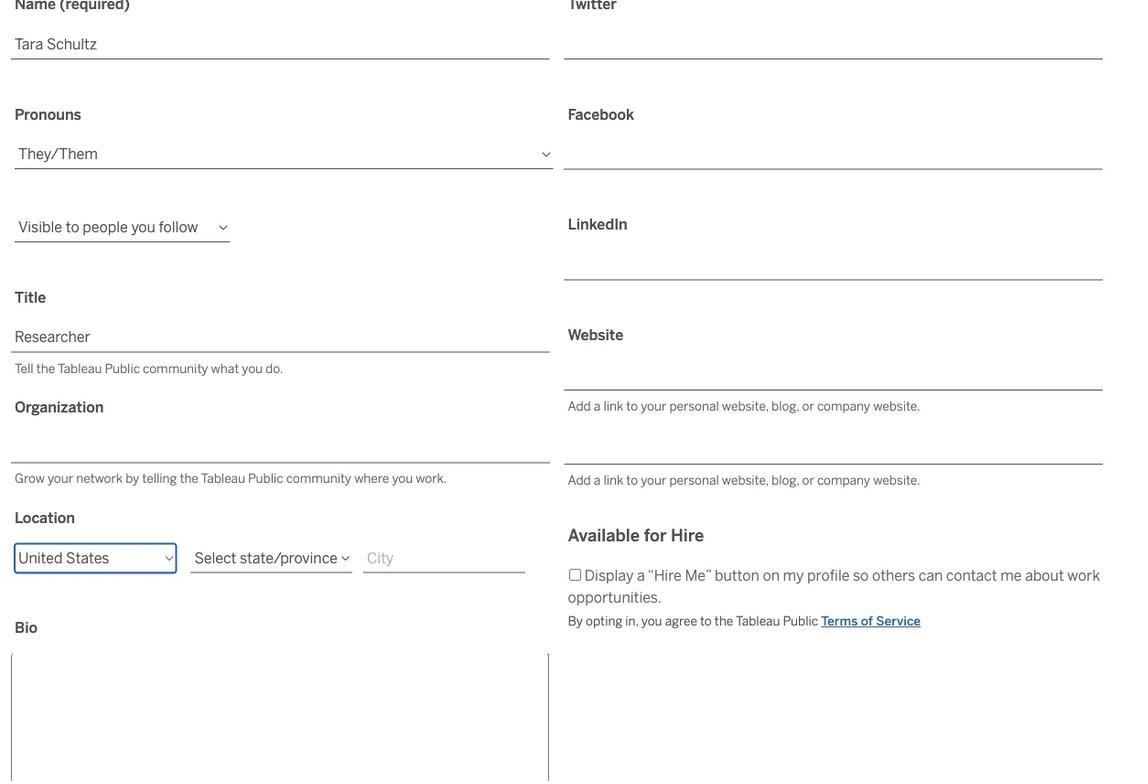 Task type: vqa. For each thing, say whether or not it's contained in the screenshot.


Task type: locate. For each thing, give the bounding box(es) containing it.
you left work.
[[392, 472, 413, 487]]

salesforce logo image
[[44, 5, 122, 20]]

0 horizontal spatial workbook thumbnail image
[[45, 550, 375, 755]]

or
[[802, 399, 815, 414], [802, 473, 815, 488]]

blog, down website field
[[772, 399, 800, 414]]

edit
[[67, 388, 93, 406]]

link down website
[[604, 399, 624, 414]]

agree
[[665, 614, 697, 629]]

tableau right with
[[570, 95, 622, 112]]

0
[[538, 460, 546, 475]]

1 horizontal spatial community
[[286, 472, 352, 487]]

facebook
[[568, 106, 634, 123]]

tableau
[[570, 95, 622, 112], [58, 361, 102, 376], [201, 472, 245, 487], [736, 614, 780, 629]]

the right with
[[546, 95, 567, 112]]

2 link from the top
[[604, 473, 624, 488]]

0 horizontal spatial public
[[105, 361, 140, 376]]

website. down website field
[[873, 399, 921, 414]]

add a link to your personal website, blog, or company website.
[[568, 399, 921, 414], [568, 473, 921, 488]]

edit profile
[[67, 388, 139, 406]]

0 vertical spatial company
[[817, 399, 871, 414]]

1 vertical spatial add
[[568, 473, 591, 488]]

0 horizontal spatial community
[[143, 361, 208, 376]]

1 or from the top
[[802, 399, 815, 414]]

blog, down website2 field
[[772, 473, 800, 488]]

a left "hire on the right of page
[[637, 568, 645, 585]]

level?
[[413, 95, 451, 112]]

tell
[[15, 361, 34, 376]]

2 add from the top
[[568, 473, 591, 488]]

terms
[[821, 614, 858, 629]]

1 horizontal spatial public
[[248, 472, 283, 487]]

network
[[76, 472, 123, 487]]

0 vertical spatial or
[[802, 399, 815, 414]]

0 vertical spatial add a link to your personal website, blog, or company website.
[[568, 399, 921, 414]]

the right agree
[[715, 614, 734, 629]]

profile
[[807, 568, 850, 585]]

a down website
[[594, 399, 601, 414]]

the right tell
[[36, 361, 55, 376]]

of
[[861, 614, 873, 629]]

1 vertical spatial personal
[[670, 473, 719, 488]]

1 vertical spatial company
[[817, 473, 871, 488]]

Grow your network by telling the Tableau Public community where you work. field
[[11, 434, 550, 464]]

available
[[568, 526, 640, 546]]

about
[[1025, 568, 1064, 585]]

profile
[[96, 388, 139, 406]]

learning.
[[831, 95, 888, 112]]

title
[[15, 289, 46, 306]]

public
[[105, 361, 140, 376], [248, 472, 283, 487], [783, 614, 818, 629]]

tableau up edit
[[58, 361, 102, 376]]

a inside display a "hire me" button on my profile so others can contact me about work opportunities.
[[637, 568, 645, 585]]

tell the tableau public community what you do.
[[15, 361, 283, 376]]

1 website. from the top
[[873, 399, 921, 414]]

Bio text field
[[11, 654, 550, 782]]

the right telling
[[180, 472, 198, 487]]

1 vertical spatial website,
[[722, 473, 769, 488]]

can
[[919, 568, 943, 585]]

opting
[[586, 614, 623, 629]]

you right in,
[[642, 614, 662, 629]]

Name (required) field
[[11, 29, 550, 59]]

a
[[594, 399, 601, 414], [1023, 464, 1031, 482], [594, 473, 601, 488], [637, 568, 645, 585]]

0 vertical spatial link
[[604, 399, 624, 414]]

you left do.
[[242, 361, 263, 376]]

2 workbook thumbnail image from the left
[[395, 550, 725, 755]]

for
[[644, 526, 667, 546]]

0 vertical spatial add
[[568, 399, 591, 414]]

available for hire dialog
[[0, 0, 1121, 782]]

public up the profile
[[105, 361, 140, 376]]

0 horizontal spatial you
[[242, 361, 263, 376]]

1 link from the top
[[604, 399, 624, 414]]

company down website field
[[817, 399, 871, 414]]

website,
[[722, 399, 769, 414], [722, 473, 769, 488]]

community
[[143, 361, 208, 376], [286, 472, 352, 487]]

1 vertical spatial blog,
[[772, 473, 800, 488]]

pronouns
[[15, 106, 81, 123]]

2 vertical spatial public
[[783, 614, 818, 629]]

with
[[514, 95, 542, 112]]

tara
[[44, 308, 126, 358]]

available for hire
[[568, 526, 704, 546]]

0 vertical spatial personal
[[670, 399, 719, 414]]

company down website2 field
[[817, 473, 871, 488]]

add right 0
[[568, 473, 591, 488]]

a left the viz
[[1023, 464, 1031, 482]]

1 add from the top
[[568, 399, 591, 414]]

2 horizontal spatial you
[[642, 614, 662, 629]]

opportunities.
[[568, 590, 662, 607]]

0 vertical spatial community
[[143, 361, 208, 376]]

website.
[[873, 399, 921, 414], [873, 473, 921, 488]]

add down website
[[568, 399, 591, 414]]

or down website field
[[802, 399, 815, 414]]

work
[[1068, 568, 1100, 585]]

0 vertical spatial public
[[105, 361, 140, 376]]

to
[[186, 95, 200, 112], [338, 95, 352, 112], [707, 95, 721, 112], [626, 399, 638, 414], [626, 473, 638, 488], [700, 614, 712, 629]]

personal
[[670, 399, 719, 414], [670, 473, 719, 488]]

viz
[[1034, 464, 1055, 482]]

Add a link to your personal website, blog, or company website. field
[[564, 435, 1103, 465]]

you
[[242, 361, 263, 376], [392, 472, 413, 487], [642, 614, 662, 629]]

tara schultz
[[44, 308, 279, 358]]

learn
[[334, 48, 373, 65]]

1 vertical spatial website.
[[873, 473, 921, 488]]

link
[[604, 399, 624, 414], [604, 473, 624, 488]]

go to search image
[[1033, 46, 1099, 68]]

community
[[625, 95, 704, 112]]

1 vertical spatial add a link to your personal website, blog, or company website.
[[568, 473, 921, 488]]

0 vertical spatial you
[[242, 361, 263, 376]]

your
[[235, 95, 265, 112], [797, 95, 827, 112], [641, 399, 667, 414], [48, 472, 73, 487], [641, 473, 667, 488]]

company
[[817, 399, 871, 414], [817, 473, 871, 488]]

so
[[853, 568, 869, 585]]

0 vertical spatial website.
[[873, 399, 921, 414]]

me
[[1001, 568, 1022, 585]]

grow
[[15, 472, 45, 487]]

the
[[355, 95, 377, 112], [546, 95, 567, 112], [36, 361, 55, 376], [180, 472, 198, 487], [715, 614, 734, 629]]

1 horizontal spatial you
[[392, 472, 413, 487]]

telling
[[142, 472, 177, 487]]

website. down website2 field
[[873, 473, 921, 488]]

location
[[15, 510, 75, 527]]

0 vertical spatial website,
[[722, 399, 769, 414]]

1 vertical spatial link
[[604, 473, 624, 488]]

tableau down on
[[736, 614, 780, 629]]

public left terms
[[783, 614, 818, 629]]

4
[[252, 460, 260, 475]]

take
[[203, 95, 232, 112]]

1 company from the top
[[817, 399, 871, 414]]

"hire
[[648, 568, 682, 585]]

by
[[126, 472, 139, 487]]

schultz
[[135, 308, 279, 358]]

Tell the Tableau Public community what you do. field
[[11, 323, 550, 353]]

add
[[568, 399, 591, 414], [568, 473, 591, 488]]

public down organization field
[[248, 472, 283, 487]]

in,
[[625, 614, 639, 629]]

2 blog, from the top
[[772, 473, 800, 488]]

0 vertical spatial blog,
[[772, 399, 800, 414]]

1 vertical spatial public
[[248, 472, 283, 487]]

community down the tara schultz
[[143, 361, 208, 376]]

bio
[[15, 620, 38, 637]]

2 add a link to your personal website, blog, or company website. from the top
[[568, 473, 921, 488]]

1 horizontal spatial workbook thumbnail image
[[395, 550, 725, 755]]

workbook thumbnail image
[[45, 550, 375, 755], [395, 550, 725, 755]]

1 vertical spatial or
[[802, 473, 815, 488]]

blog,
[[772, 399, 800, 414], [772, 473, 800, 488]]

or down website2 field
[[802, 473, 815, 488]]

link up available
[[604, 473, 624, 488]]

community down organization field
[[286, 472, 352, 487]]



Task type: describe. For each thing, give the bounding box(es) containing it.
a inside create a viz button
[[1023, 464, 1031, 482]]

favorites
[[162, 454, 240, 477]]

1 website, from the top
[[722, 399, 769, 414]]

Add a link to your personal website, blog, or company website. field
[[564, 361, 1103, 391]]

hire
[[671, 526, 704, 546]]

1 vertical spatial community
[[286, 472, 352, 487]]

display
[[585, 568, 634, 585]]

2 website, from the top
[[722, 473, 769, 488]]

City field
[[363, 544, 525, 573]]

2 horizontal spatial public
[[783, 614, 818, 629]]

1 personal from the top
[[670, 399, 719, 414]]

logo image
[[44, 43, 179, 67]]

work.
[[416, 472, 447, 487]]

data
[[269, 95, 299, 112]]

want to take your data skills to the next level? connect with the tableau community to accelerate your learning.
[[148, 95, 891, 112]]

create
[[975, 464, 1020, 482]]

on
[[763, 568, 780, 585]]

vizzes
[[44, 454, 99, 477]]

1 workbook thumbnail image from the left
[[45, 550, 375, 755]]

banner
[[1031, 152, 1080, 169]]

2 personal from the top
[[670, 473, 719, 488]]

linkedin
[[568, 216, 628, 234]]

grow your network by telling the tableau public community where you work.
[[15, 472, 447, 487]]

accelerate
[[724, 95, 794, 112]]

1 add a link to your personal website, blog, or company website. from the top
[[568, 399, 921, 414]]

customize banner
[[956, 152, 1080, 169]]

the left "next"
[[355, 95, 377, 112]]

website
[[568, 327, 624, 344]]

Display a "Hire Me" button on my profile so others can contact me about work opportunities. checkbox
[[569, 570, 581, 581]]

create a viz button
[[952, 457, 1077, 490]]

a up available
[[594, 473, 601, 488]]

my
[[783, 568, 804, 585]]

service
[[876, 614, 921, 629]]

contact
[[946, 568, 997, 585]]

others
[[872, 568, 916, 585]]

create a viz
[[975, 464, 1055, 482]]

Facebook field
[[564, 140, 1103, 170]]

do.
[[266, 361, 283, 376]]

tableau left 4
[[201, 472, 245, 487]]

terms of service link
[[821, 614, 921, 629]]

display a "hire me" button on my profile so others can contact me about work opportunities.
[[568, 568, 1100, 607]]

avatar image
[[44, 155, 190, 301]]

skills
[[302, 95, 335, 112]]

learn link
[[312, 28, 395, 85]]

1 vertical spatial you
[[392, 472, 413, 487]]

2
[[111, 460, 118, 475]]

2 or from the top
[[802, 473, 815, 488]]

LinkedIn field
[[564, 250, 1103, 280]]

1
[[396, 460, 401, 475]]

2 company from the top
[[817, 473, 871, 488]]

customize
[[956, 152, 1028, 169]]

by
[[568, 614, 583, 629]]

want
[[148, 95, 183, 112]]

connect
[[454, 95, 511, 112]]

me"
[[685, 568, 712, 585]]

following
[[304, 454, 384, 477]]

what
[[211, 361, 239, 376]]

followers
[[445, 454, 526, 477]]

edit profile button
[[44, 383, 162, 411]]

1 blog, from the top
[[772, 399, 800, 414]]

button
[[715, 568, 760, 585]]

2 website. from the top
[[873, 473, 921, 488]]

customize banner button
[[934, 146, 1103, 175]]

where
[[354, 472, 389, 487]]

2 vertical spatial you
[[642, 614, 662, 629]]

by opting in, you agree to the tableau public terms of service
[[568, 614, 921, 629]]

next
[[381, 95, 410, 112]]

organization
[[15, 399, 104, 417]]

Twitter field
[[564, 29, 1103, 59]]



